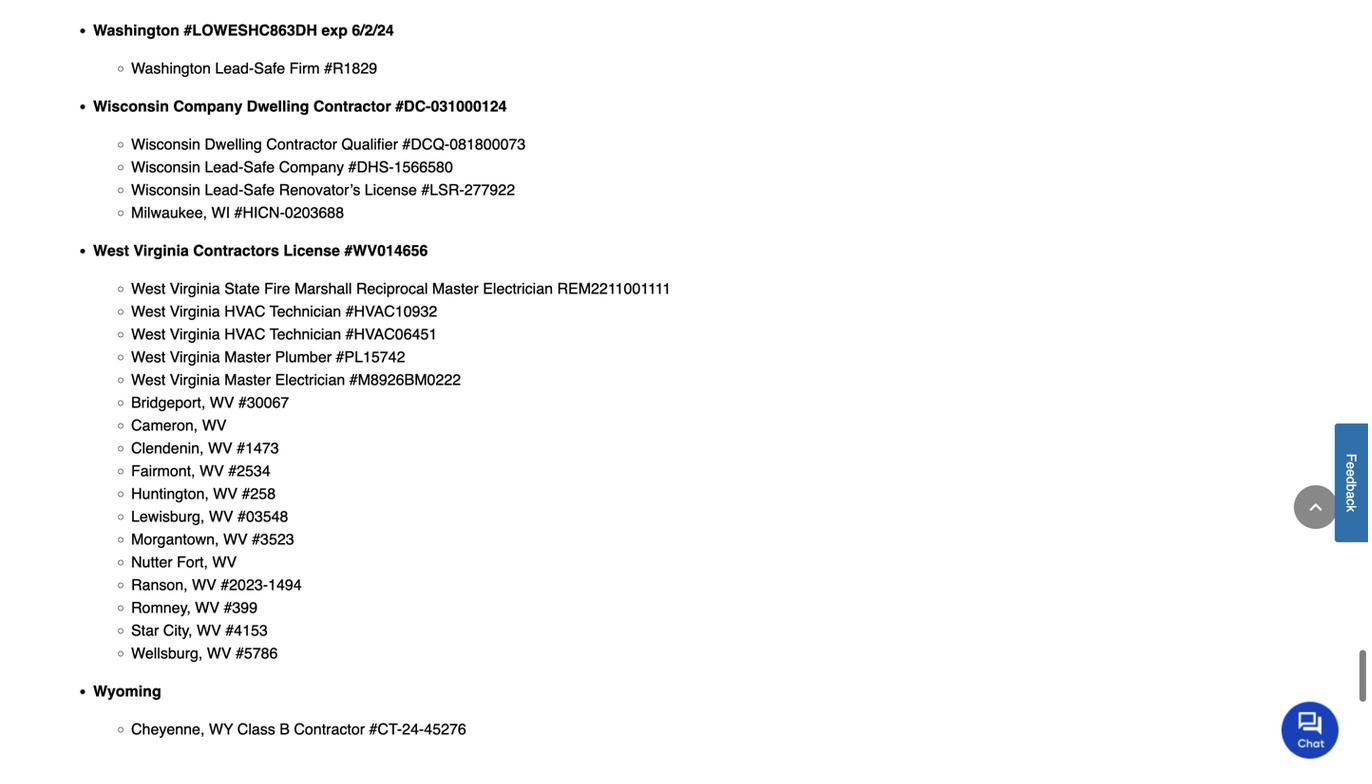 Task type: vqa. For each thing, say whether or not it's contained in the screenshot.
plus image
no



Task type: describe. For each thing, give the bounding box(es) containing it.
marshall
[[294, 280, 352, 297]]

nutter
[[131, 553, 173, 571]]

wi
[[211, 204, 230, 221]]

6/2/24
[[352, 21, 394, 39]]

contractors
[[193, 242, 279, 259]]

washington #loweshc863dh exp 6/2/24
[[93, 21, 394, 39]]

0203688
[[285, 204, 344, 221]]

0 vertical spatial master
[[432, 280, 479, 297]]

#1473
[[237, 439, 279, 457]]

d
[[1344, 477, 1359, 484]]

chat invite button image
[[1282, 701, 1340, 759]]

a
[[1344, 492, 1359, 499]]

scroll to top element
[[1294, 486, 1338, 529]]

wisconsin dwelling contractor qualifier #dcq-081800073 wisconsin lead-safe company #dhs-1566580 wisconsin lead-safe renovator's license #lsr-277922 milwaukee, wi #hicn-0203688
[[131, 135, 526, 221]]

1494
[[268, 576, 302, 594]]

2 vertical spatial master
[[224, 371, 271, 389]]

wv down #03548
[[223, 531, 248, 548]]

class
[[237, 721, 275, 738]]

#ct-
[[369, 721, 402, 738]]

1 technician from the top
[[270, 303, 341, 320]]

#dc-
[[395, 97, 431, 115]]

state
[[224, 280, 260, 297]]

#2534
[[228, 462, 271, 480]]

f e e d b a c k button
[[1335, 424, 1368, 542]]

wv up #2023-
[[212, 553, 237, 571]]

city,
[[163, 622, 193, 639]]

2 hvac from the top
[[224, 325, 265, 343]]

2 vertical spatial lead-
[[205, 181, 243, 198]]

cheyenne, wy class b contractor #ct-24-45276
[[131, 721, 466, 738]]

fire
[[264, 280, 290, 297]]

chevron up image
[[1306, 498, 1325, 517]]

#dcq-
[[402, 135, 450, 153]]

#3523
[[252, 531, 294, 548]]

#4153
[[225, 622, 268, 639]]

#hvac06451
[[345, 325, 437, 343]]

ranson,
[[131, 576, 188, 594]]

081800073
[[450, 135, 526, 153]]

#wv014656
[[344, 242, 428, 259]]

wv left #2534
[[200, 462, 224, 480]]

b
[[1344, 484, 1359, 492]]

rem2211001111
[[557, 280, 671, 297]]

west virginia state fire marshall reciprocal master electrician rem2211001111 west virginia hvac technician #hvac10932 west virginia hvac technician #hvac06451 west virginia master plumber #pl15742 west virginia master electrician #m8926bm0222 bridgeport, wv #30067 cameron, wv clendenin, wv #1473 fairmont, wv #2534 huntington, wv #258 lewisburg, wv #03548 morgantown, wv #3523 nutter fort, wv ranson, wv #2023-1494 romney, wv #399 star city, wv #4153 wellsburg, wv #5786
[[131, 280, 671, 662]]

reciprocal
[[356, 280, 428, 297]]

1 hvac from the top
[[224, 303, 265, 320]]

c
[[1344, 499, 1359, 506]]

0 vertical spatial safe
[[254, 59, 285, 77]]

fort,
[[177, 553, 208, 571]]

0 vertical spatial dwelling
[[247, 97, 309, 115]]

wv down fort,
[[192, 576, 216, 594]]

0 vertical spatial company
[[173, 97, 242, 115]]

#m8926bm0222
[[349, 371, 461, 389]]

wv left #03548
[[209, 508, 233, 525]]

qualifier
[[341, 135, 398, 153]]

f
[[1344, 454, 1359, 462]]

2 vertical spatial safe
[[243, 181, 275, 198]]

lewisburg,
[[131, 508, 205, 525]]

wv down #2534
[[213, 485, 238, 503]]

1 vertical spatial safe
[[243, 158, 275, 176]]

wv up #2534
[[208, 439, 233, 457]]

f e e d b a c k
[[1344, 454, 1359, 512]]

1 vertical spatial lead-
[[205, 158, 243, 176]]

#dhs-
[[348, 158, 394, 176]]

dwelling inside wisconsin dwelling contractor qualifier #dcq-081800073 wisconsin lead-safe company #dhs-1566580 wisconsin lead-safe renovator's license #lsr-277922 milwaukee, wi #hicn-0203688
[[205, 135, 262, 153]]

#pl15742
[[336, 348, 405, 366]]

0 vertical spatial electrician
[[483, 280, 553, 297]]

wy
[[209, 721, 233, 738]]

2 vertical spatial contractor
[[294, 721, 365, 738]]



Task type: locate. For each thing, give the bounding box(es) containing it.
0 horizontal spatial company
[[173, 97, 242, 115]]

#5786
[[236, 645, 278, 662]]

1 horizontal spatial company
[[279, 158, 344, 176]]

electrician
[[483, 280, 553, 297], [275, 371, 345, 389]]

star
[[131, 622, 159, 639]]

#399
[[224, 599, 258, 617]]

1 vertical spatial master
[[224, 348, 271, 366]]

0 vertical spatial hvac
[[224, 303, 265, 320]]

1 horizontal spatial license
[[365, 181, 417, 198]]

#30067
[[238, 394, 289, 411]]

2 technician from the top
[[270, 325, 341, 343]]

dwelling
[[247, 97, 309, 115], [205, 135, 262, 153]]

#03548
[[238, 508, 288, 525]]

e up b
[[1344, 469, 1359, 477]]

24-
[[402, 721, 424, 738]]

morgantown,
[[131, 531, 219, 548]]

e up d
[[1344, 462, 1359, 469]]

huntington,
[[131, 485, 209, 503]]

wv left #399
[[195, 599, 220, 617]]

technician up plumber
[[270, 325, 341, 343]]

company down washington lead-safe firm #r1829 on the left top of the page
[[173, 97, 242, 115]]

wisconsin
[[93, 97, 169, 115], [131, 135, 200, 153], [131, 158, 200, 176], [131, 181, 200, 198]]

1 vertical spatial hvac
[[224, 325, 265, 343]]

washington
[[93, 21, 180, 39], [131, 59, 211, 77]]

wv down "#4153"
[[207, 645, 231, 662]]

1 vertical spatial washington
[[131, 59, 211, 77]]

k
[[1344, 506, 1359, 512]]

1 vertical spatial contractor
[[266, 135, 337, 153]]

e
[[1344, 462, 1359, 469], [1344, 469, 1359, 477]]

wv
[[210, 394, 234, 411], [202, 417, 227, 434], [208, 439, 233, 457], [200, 462, 224, 480], [213, 485, 238, 503], [209, 508, 233, 525], [223, 531, 248, 548], [212, 553, 237, 571], [192, 576, 216, 594], [195, 599, 220, 617], [197, 622, 221, 639], [207, 645, 231, 662]]

0 vertical spatial lead-
[[215, 59, 254, 77]]

wellsburg,
[[131, 645, 203, 662]]

renovator's
[[279, 181, 360, 198]]

plumber
[[275, 348, 332, 366]]

wv left #30067
[[210, 394, 234, 411]]

1 vertical spatial dwelling
[[205, 135, 262, 153]]

washington lead-safe firm #r1829
[[131, 59, 377, 77]]

license inside wisconsin dwelling contractor qualifier #dcq-081800073 wisconsin lead-safe company #dhs-1566580 wisconsin lead-safe renovator's license #lsr-277922 milwaukee, wi #hicn-0203688
[[365, 181, 417, 198]]

1 horizontal spatial electrician
[[483, 280, 553, 297]]

clendenin,
[[131, 439, 204, 457]]

#2023-
[[221, 576, 268, 594]]

0 vertical spatial technician
[[270, 303, 341, 320]]

1 vertical spatial technician
[[270, 325, 341, 343]]

b
[[280, 721, 290, 738]]

firm
[[289, 59, 320, 77]]

0 vertical spatial washington
[[93, 21, 180, 39]]

washington for washington #loweshc863dh exp 6/2/24
[[93, 21, 180, 39]]

exp
[[321, 21, 348, 39]]

washington for washington lead-safe firm #r1829
[[131, 59, 211, 77]]

#lsr-
[[421, 181, 464, 198]]

contractor down #r1829
[[313, 97, 391, 115]]

277922
[[464, 181, 515, 198]]

bridgeport,
[[131, 394, 205, 411]]

#hvac10932
[[345, 303, 437, 320]]

1 vertical spatial company
[[279, 158, 344, 176]]

safe
[[254, 59, 285, 77], [243, 158, 275, 176], [243, 181, 275, 198]]

031000124
[[431, 97, 507, 115]]

0 horizontal spatial electrician
[[275, 371, 345, 389]]

dwelling up wi at the left top
[[205, 135, 262, 153]]

west
[[93, 242, 129, 259], [131, 280, 165, 297], [131, 303, 165, 320], [131, 325, 165, 343], [131, 348, 165, 366], [131, 371, 165, 389]]

contractor
[[313, 97, 391, 115], [266, 135, 337, 153], [294, 721, 365, 738]]

wyoming
[[93, 683, 161, 700]]

master
[[432, 280, 479, 297], [224, 348, 271, 366], [224, 371, 271, 389]]

west virginia contractors license #wv014656
[[93, 242, 428, 259]]

wv right cameron,
[[202, 417, 227, 434]]

lead-
[[215, 59, 254, 77], [205, 158, 243, 176], [205, 181, 243, 198]]

virginia
[[133, 242, 189, 259], [170, 280, 220, 297], [170, 303, 220, 320], [170, 325, 220, 343], [170, 348, 220, 366], [170, 371, 220, 389]]

dwelling down washington lead-safe firm #r1829 on the left top of the page
[[247, 97, 309, 115]]

wisconsin company dwelling contractor #dc-031000124
[[93, 97, 507, 115]]

contractor inside wisconsin dwelling contractor qualifier #dcq-081800073 wisconsin lead-safe company #dhs-1566580 wisconsin lead-safe renovator's license #lsr-277922 milwaukee, wi #hicn-0203688
[[266, 135, 337, 153]]

#r1829
[[324, 59, 377, 77]]

milwaukee,
[[131, 204, 207, 221]]

technician
[[270, 303, 341, 320], [270, 325, 341, 343]]

hvac
[[224, 303, 265, 320], [224, 325, 265, 343]]

#hicn-
[[234, 204, 285, 221]]

license
[[365, 181, 417, 198], [283, 242, 340, 259]]

1 vertical spatial license
[[283, 242, 340, 259]]

cheyenne,
[[131, 721, 205, 738]]

0 vertical spatial contractor
[[313, 97, 391, 115]]

cameron,
[[131, 417, 198, 434]]

company inside wisconsin dwelling contractor qualifier #dcq-081800073 wisconsin lead-safe company #dhs-1566580 wisconsin lead-safe renovator's license #lsr-277922 milwaukee, wi #hicn-0203688
[[279, 158, 344, 176]]

license down #dhs-
[[365, 181, 417, 198]]

0 vertical spatial license
[[365, 181, 417, 198]]

fairmont,
[[131, 462, 195, 480]]

1566580
[[394, 158, 453, 176]]

contractor right b
[[294, 721, 365, 738]]

contractor down wisconsin company dwelling contractor #dc-031000124
[[266, 135, 337, 153]]

technician down 'marshall'
[[270, 303, 341, 320]]

company
[[173, 97, 242, 115], [279, 158, 344, 176]]

1 e from the top
[[1344, 462, 1359, 469]]

2 e from the top
[[1344, 469, 1359, 477]]

45276
[[424, 721, 466, 738]]

romney,
[[131, 599, 191, 617]]

wv right city,
[[197, 622, 221, 639]]

company up the renovator's at the top
[[279, 158, 344, 176]]

0 horizontal spatial license
[[283, 242, 340, 259]]

#258
[[242, 485, 276, 503]]

#loweshc863dh
[[184, 21, 317, 39]]

1 vertical spatial electrician
[[275, 371, 345, 389]]

license down "0203688"
[[283, 242, 340, 259]]



